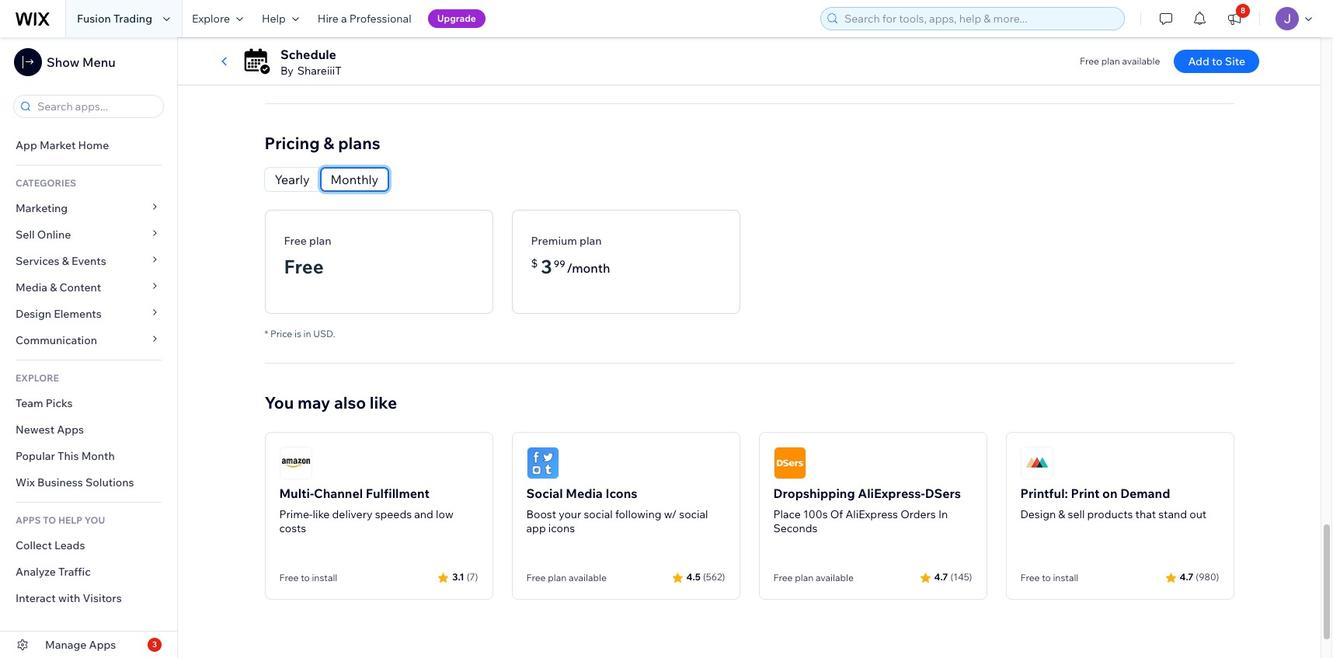 Task type: locate. For each thing, give the bounding box(es) containing it.
8 button
[[1217, 0, 1252, 37]]

free plan free
[[284, 234, 331, 278]]

0 horizontal spatial 3
[[152, 639, 157, 650]]

free to install for multi-
[[279, 572, 337, 583]]

4.7
[[934, 571, 948, 583], [1180, 571, 1194, 583]]

orders
[[901, 507, 936, 521]]

0 vertical spatial design
[[16, 307, 51, 321]]

wix business solutions link
[[0, 469, 177, 496]]

design elements link
[[0, 301, 177, 327]]

install for multi-
[[312, 572, 337, 583]]

apps to help you
[[16, 514, 105, 526]]

demand
[[1120, 485, 1170, 501]]

available for social media icons
[[569, 572, 607, 583]]

1 vertical spatial like
[[313, 507, 330, 521]]

free plan available for dropshipping aliexpress-dsers
[[773, 572, 854, 583]]

Search for tools, apps, help & more... field
[[840, 8, 1120, 30]]

you
[[265, 392, 294, 412]]

printful:
[[1020, 485, 1068, 501]]

categories
[[16, 177, 76, 189]]

4.5
[[687, 571, 701, 583]]

1 vertical spatial 3
[[152, 639, 157, 650]]

communication
[[16, 333, 100, 347]]

like right also
[[370, 392, 397, 412]]

4.7 left (145) in the bottom of the page
[[934, 571, 948, 583]]

& for content
[[50, 280, 57, 294]]

place
[[773, 507, 801, 521]]

install
[[312, 572, 337, 583], [1053, 572, 1079, 583]]

design down printful: at the right of the page
[[1020, 507, 1056, 521]]

delivery
[[332, 507, 373, 521]]

apps
[[16, 514, 41, 526]]

apps right manage
[[89, 638, 116, 652]]

site
[[1225, 54, 1245, 68]]

& left content at top
[[50, 280, 57, 294]]

1 free to install from the left
[[279, 572, 337, 583]]

aliexpress-
[[858, 485, 925, 501]]

design up communication
[[16, 307, 51, 321]]

1 horizontal spatial social
[[679, 507, 708, 521]]

0 horizontal spatial media
[[16, 280, 47, 294]]

4.7 left (980)
[[1180, 571, 1194, 583]]

1 vertical spatial media
[[566, 485, 603, 501]]

1 4.7 from the left
[[934, 571, 948, 583]]

media inside sidebar element
[[16, 280, 47, 294]]

3
[[541, 255, 552, 278], [152, 639, 157, 650]]

manage apps
[[45, 638, 116, 652]]

home
[[78, 138, 109, 152]]

services & events link
[[0, 248, 177, 274]]

1 install from the left
[[312, 572, 337, 583]]

4.5 (562)
[[687, 571, 725, 583]]

following
[[615, 507, 662, 521]]

& inside printful: print on demand design & sell products that stand out
[[1058, 507, 1065, 521]]

& for events
[[62, 254, 69, 268]]

explore
[[192, 12, 230, 26]]

2 free to install from the left
[[1020, 572, 1079, 583]]

yearly
[[275, 171, 310, 187]]

multi-channel fulfillment logo image
[[279, 446, 312, 479]]

explore
[[16, 372, 59, 384]]

fusion
[[77, 12, 111, 26]]

1 horizontal spatial free to install
[[1020, 572, 1079, 583]]

1 horizontal spatial free plan available
[[773, 572, 854, 583]]

free
[[1080, 55, 1099, 67], [284, 234, 307, 248], [284, 255, 324, 278], [279, 572, 299, 583], [526, 572, 546, 583], [773, 572, 793, 583], [1020, 572, 1040, 583]]

(145)
[[950, 571, 972, 583]]

help button
[[252, 0, 308, 37]]

available down seconds
[[816, 572, 854, 583]]

business
[[37, 475, 83, 489]]

0 vertical spatial media
[[16, 280, 47, 294]]

0 horizontal spatial apps
[[57, 423, 84, 437]]

reviews
[[758, 34, 806, 49]]

professional
[[349, 12, 411, 26]]

icons
[[606, 485, 638, 501]]

social media icons boost your social following w/ social app icons
[[526, 485, 708, 535]]

interact
[[16, 591, 56, 605]]

& left plans
[[323, 133, 334, 153]]

apps
[[57, 423, 84, 437], [89, 638, 116, 652]]

like down the channel
[[313, 507, 330, 521]]

0 horizontal spatial design
[[16, 307, 51, 321]]

0 horizontal spatial 4.7
[[934, 571, 948, 583]]

available
[[1122, 55, 1160, 67], [569, 572, 607, 583], [816, 572, 854, 583]]

marketing
[[16, 201, 68, 215]]

install down sell
[[1053, 572, 1079, 583]]

plan
[[1101, 55, 1120, 67], [309, 234, 331, 248], [580, 234, 602, 248], [548, 572, 567, 583], [795, 572, 814, 583]]

upgrade
[[437, 12, 476, 24]]

newest
[[16, 423, 54, 437]]

free to install for printful:
[[1020, 572, 1079, 583]]

media down services
[[16, 280, 47, 294]]

4.7 for printful: print on demand
[[1180, 571, 1194, 583]]

market
[[40, 138, 76, 152]]

media & content
[[16, 280, 101, 294]]

communication link
[[0, 327, 177, 354]]

design elements
[[16, 307, 102, 321]]

dropshipping
[[773, 485, 855, 501]]

more
[[725, 34, 756, 49]]

1 horizontal spatial design
[[1020, 507, 1056, 521]]

like inside multi-channel fulfillment prime-like delivery speeds and low costs
[[313, 507, 330, 521]]

0 horizontal spatial social
[[584, 507, 613, 521]]

0 vertical spatial 3
[[541, 255, 552, 278]]

you may also like
[[265, 392, 397, 412]]

0 horizontal spatial free plan available
[[526, 572, 607, 583]]

2 install from the left
[[1053, 572, 1079, 583]]

1 horizontal spatial apps
[[89, 638, 116, 652]]

free to install down sell
[[1020, 572, 1079, 583]]

media up your
[[566, 485, 603, 501]]

hire a professional link
[[308, 0, 421, 37]]

free to install
[[279, 572, 337, 583], [1020, 572, 1079, 583]]

(980)
[[1196, 571, 1219, 583]]

products
[[1087, 507, 1133, 521]]

1 horizontal spatial available
[[816, 572, 854, 583]]

in
[[303, 328, 311, 339]]

services
[[16, 254, 59, 268]]

1 horizontal spatial media
[[566, 485, 603, 501]]

4.7 (145)
[[934, 571, 972, 583]]

monthly button
[[321, 168, 389, 191]]

fulfillment
[[366, 485, 430, 501]]

3 right $
[[541, 255, 552, 278]]

2 horizontal spatial to
[[1212, 54, 1223, 68]]

1 horizontal spatial 4.7
[[1180, 571, 1194, 583]]

available down icons
[[569, 572, 607, 583]]

0 horizontal spatial to
[[301, 572, 310, 583]]

your
[[559, 507, 581, 521]]

0 horizontal spatial free to install
[[279, 572, 337, 583]]

apps up the this
[[57, 423, 84, 437]]

0 horizontal spatial available
[[569, 572, 607, 583]]

to
[[43, 514, 56, 526]]

2 4.7 from the left
[[1180, 571, 1194, 583]]

1 vertical spatial design
[[1020, 507, 1056, 521]]

apps for manage apps
[[89, 638, 116, 652]]

to
[[1212, 54, 1223, 68], [301, 572, 310, 583], [1042, 572, 1051, 583]]

content
[[59, 280, 101, 294]]

sidebar element
[[0, 37, 178, 658]]

1 horizontal spatial like
[[370, 392, 397, 412]]

& left events
[[62, 254, 69, 268]]

social right your
[[584, 507, 613, 521]]

install down delivery
[[312, 572, 337, 583]]

on
[[1103, 485, 1118, 501]]

social right w/
[[679, 507, 708, 521]]

design inside printful: print on demand design & sell products that stand out
[[1020, 507, 1056, 521]]

0 vertical spatial apps
[[57, 423, 84, 437]]

3 right manage apps
[[152, 639, 157, 650]]

0 horizontal spatial like
[[313, 507, 330, 521]]

sell
[[1068, 507, 1085, 521]]

of
[[830, 507, 843, 521]]

& left sell
[[1058, 507, 1065, 521]]

to inside button
[[1212, 54, 1223, 68]]

1 vertical spatial apps
[[89, 638, 116, 652]]

by
[[280, 64, 293, 78]]

month
[[81, 449, 115, 463]]

1 horizontal spatial install
[[1053, 572, 1079, 583]]

plan inside free plan free
[[309, 234, 331, 248]]

seconds
[[773, 521, 818, 535]]

design inside design elements link
[[16, 307, 51, 321]]

solutions
[[85, 475, 134, 489]]

Search apps... field
[[33, 96, 158, 117]]

available left add
[[1122, 55, 1160, 67]]

upgrade button
[[428, 9, 485, 28]]

free to install down costs
[[279, 572, 337, 583]]

1 horizontal spatial to
[[1042, 572, 1051, 583]]

99
[[554, 258, 565, 269]]

1 horizontal spatial 3
[[541, 255, 552, 278]]

0 horizontal spatial install
[[312, 572, 337, 583]]



Task type: vqa. For each thing, say whether or not it's contained in the screenshot.
the leftmost "4.7"
yes



Task type: describe. For each thing, give the bounding box(es) containing it.
print
[[1071, 485, 1100, 501]]

& for plans
[[323, 133, 334, 153]]

yearly button
[[265, 168, 320, 191]]

schedule by shareiiit
[[280, 47, 342, 78]]

a
[[341, 12, 347, 26]]

multi-channel fulfillment prime-like delivery speeds and low costs
[[279, 485, 453, 535]]

media inside social media icons boost your social following w/ social app icons
[[566, 485, 603, 501]]

read more reviews button
[[693, 32, 806, 51]]

in
[[938, 507, 948, 521]]

costs
[[279, 521, 306, 535]]

stand
[[1159, 507, 1187, 521]]

team
[[16, 396, 43, 410]]

social
[[526, 485, 563, 501]]

analyze traffic link
[[0, 559, 177, 585]]

media & content link
[[0, 274, 177, 301]]

social media icons logo image
[[526, 446, 559, 479]]

also
[[334, 392, 366, 412]]

available for dropshipping aliexpress-dsers
[[816, 572, 854, 583]]

newest apps
[[16, 423, 84, 437]]

$ 3 99 /month
[[531, 255, 610, 278]]

icons
[[548, 521, 575, 535]]

(562)
[[703, 571, 725, 583]]

read more reviews
[[693, 34, 806, 49]]

pricing
[[265, 133, 320, 153]]

popular this month
[[16, 449, 115, 463]]

trading
[[113, 12, 152, 26]]

schedule logo image
[[243, 47, 271, 75]]

printful: print on demand design & sell products that stand out
[[1020, 485, 1207, 521]]

visitors
[[83, 591, 122, 605]]

wix
[[16, 475, 35, 489]]

collect
[[16, 538, 52, 552]]

prime-
[[279, 507, 313, 521]]

leads
[[54, 538, 85, 552]]

premium
[[531, 234, 577, 248]]

app
[[526, 521, 546, 535]]

2 horizontal spatial available
[[1122, 55, 1160, 67]]

4.7 for dropshipping aliexpress-dsers
[[934, 571, 948, 583]]

(7)
[[467, 571, 478, 583]]

wix business solutions
[[16, 475, 134, 489]]

speeds
[[375, 507, 412, 521]]

add to site button
[[1174, 50, 1259, 73]]

app market home link
[[0, 132, 177, 158]]

premium plan
[[531, 234, 602, 248]]

to for multi-channel fulfillment
[[301, 572, 310, 583]]

w/
[[664, 507, 677, 521]]

picks
[[46, 396, 73, 410]]

may
[[298, 392, 330, 412]]

analyze traffic
[[16, 565, 91, 579]]

price
[[270, 328, 292, 339]]

add to site
[[1188, 54, 1245, 68]]

* price is in usd.
[[265, 328, 335, 339]]

printful: print on demand logo image
[[1020, 446, 1053, 479]]

online
[[37, 228, 71, 242]]

apps for newest apps
[[57, 423, 84, 437]]

usd.
[[313, 328, 335, 339]]

app
[[16, 138, 37, 152]]

pricing & plans
[[265, 133, 380, 153]]

3.1 (7)
[[452, 571, 478, 583]]

to for printful: print on demand
[[1042, 572, 1051, 583]]

dropshipping aliexpress-dsers place 100s of aliexpress orders in seconds
[[773, 485, 961, 535]]

read
[[693, 34, 723, 49]]

aliexpress
[[846, 507, 898, 521]]

dropshipping aliexpress-dsers logo image
[[773, 446, 806, 479]]

elements
[[54, 307, 102, 321]]

analyze
[[16, 565, 56, 579]]

collect leads
[[16, 538, 85, 552]]

install for printful:
[[1053, 572, 1079, 583]]

fusion trading
[[77, 12, 152, 26]]

0 vertical spatial like
[[370, 392, 397, 412]]

hire a professional
[[318, 12, 411, 26]]

collect leads link
[[0, 532, 177, 559]]

app market home
[[16, 138, 109, 152]]

shareiiit
[[297, 64, 342, 78]]

2 social from the left
[[679, 507, 708, 521]]

*
[[265, 328, 268, 339]]

1 social from the left
[[584, 507, 613, 521]]

channel
[[314, 485, 363, 501]]

show
[[47, 54, 80, 70]]

show menu
[[47, 54, 116, 70]]

marketing link
[[0, 195, 177, 221]]

services & events
[[16, 254, 106, 268]]

2 horizontal spatial free plan available
[[1080, 55, 1160, 67]]

dsers
[[925, 485, 961, 501]]

help
[[58, 514, 82, 526]]

3.1
[[452, 571, 464, 583]]

out
[[1190, 507, 1207, 521]]

plans
[[338, 133, 380, 153]]

low
[[436, 507, 453, 521]]

100s
[[803, 507, 828, 521]]

popular this month link
[[0, 443, 177, 469]]

free plan available for social media icons
[[526, 572, 607, 583]]

sell online link
[[0, 221, 177, 248]]

3 inside sidebar element
[[152, 639, 157, 650]]



